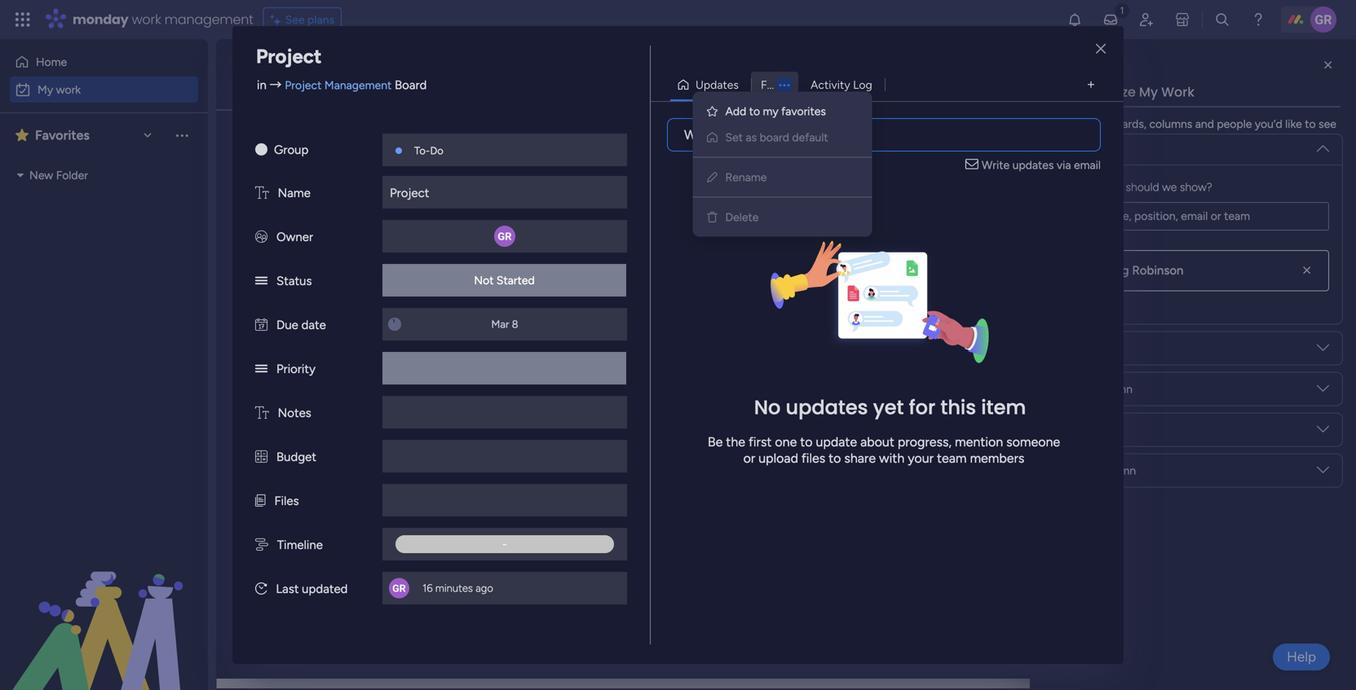 Task type: vqa. For each thing, say whether or not it's contained in the screenshot.
Workspace options ICON
no



Task type: locate. For each thing, give the bounding box(es) containing it.
0 horizontal spatial the
[[726, 435, 745, 450]]

0 vertical spatial date
[[301, 318, 326, 333]]

new folder list box
[[0, 157, 208, 288]]

project management
[[828, 166, 935, 179], [828, 342, 935, 356]]

none text field inside "main content"
[[1057, 202, 1329, 231]]

1 + add item from the top
[[266, 193, 323, 207]]

work down home
[[56, 83, 81, 97]]

management
[[324, 78, 392, 92], [867, 166, 935, 179], [867, 342, 935, 356]]

0 vertical spatial status
[[1239, 130, 1273, 144]]

to right like
[[1305, 117, 1316, 131]]

folder
[[56, 168, 88, 182]]

item down in → project management board
[[360, 135, 383, 149]]

write
[[684, 127, 716, 143], [982, 158, 1010, 172]]

project management link inside no updates yet for this item dialog
[[285, 78, 392, 92]]

dapulse text column image
[[255, 406, 269, 421]]

write for write an update...
[[684, 127, 716, 143]]

0 vertical spatial files
[[761, 78, 784, 92]]

greg robinson image left the greg
[[1071, 259, 1095, 283]]

mar 8 up "status column"
[[1128, 340, 1155, 354]]

0 vertical spatial updates
[[1013, 158, 1054, 172]]

0 horizontal spatial work
[[284, 62, 350, 98]]

mar down not started
[[491, 318, 509, 331]]

files right v2 file column icon
[[274, 494, 299, 509]]

as
[[746, 130, 757, 144]]

status inside no updates yet for this item dialog
[[276, 274, 312, 289]]

management down write an update... button
[[867, 166, 935, 179]]

1 horizontal spatial date
[[349, 542, 384, 562]]

last
[[276, 582, 299, 597]]

add
[[725, 104, 746, 118], [276, 193, 297, 207], [276, 369, 297, 383]]

customize
[[1067, 83, 1136, 101], [610, 135, 665, 149]]

item right week
[[368, 311, 391, 325]]

email
[[1074, 158, 1101, 172]]

set as board default menu item
[[706, 128, 859, 147]]

add right dapulse text column icon
[[276, 193, 297, 207]]

0 horizontal spatial items
[[374, 429, 402, 442]]

later
[[274, 483, 311, 504]]

mar 8
[[491, 318, 518, 331], [1128, 340, 1155, 354]]

my for my work
[[38, 83, 53, 97]]

1 vertical spatial new
[[29, 168, 53, 182]]

owner
[[276, 230, 313, 245]]

1 vertical spatial customize
[[610, 135, 665, 149]]

files
[[802, 451, 826, 466]]

2 project management from the top
[[828, 342, 935, 356]]

1 vertical spatial add
[[276, 193, 297, 207]]

priority for priority column
[[1057, 464, 1093, 478]]

date up 'jan 23'
[[1130, 130, 1154, 144]]

1 horizontal spatial updates
[[1013, 158, 1054, 172]]

0 horizontal spatial priority
[[276, 362, 316, 377]]

one
[[775, 435, 797, 450]]

0 horizontal spatial updates
[[786, 394, 868, 421]]

0 horizontal spatial mar
[[491, 318, 509, 331]]

yet
[[873, 394, 904, 421]]

see
[[285, 13, 305, 27]]

0 vertical spatial +
[[266, 193, 273, 207]]

activity
[[811, 78, 850, 92]]

update
[[816, 435, 857, 450]]

+ up dapulse text column image on the bottom left of page
[[266, 369, 273, 383]]

/ right week
[[350, 307, 357, 327]]

management up no updates yet for this item
[[867, 342, 935, 356]]

+ left name
[[266, 193, 273, 207]]

monday marketplace image
[[1174, 11, 1191, 28]]

8 inside no updates yet for this item dialog
[[512, 318, 518, 331]]

item inside overdue / 1 item
[[360, 135, 383, 149]]

2 vertical spatial items
[[409, 546, 437, 560]]

new left "overdue"
[[246, 135, 270, 149]]

0 vertical spatial + add item
[[266, 193, 323, 207]]

1 vertical spatial 0
[[399, 546, 406, 560]]

date down "status column"
[[1057, 423, 1081, 437]]

0 horizontal spatial to-
[[414, 144, 430, 157]]

v2 multiple person column image
[[255, 230, 268, 245]]

1 horizontal spatial mar
[[1128, 340, 1146, 354]]

item inside dialog
[[981, 394, 1026, 421]]

items inside without a date / 0 items
[[409, 546, 437, 560]]

v2 overdue deadline image
[[1090, 163, 1103, 179]]

my work option
[[10, 77, 198, 103]]

+
[[266, 193, 273, 207], [266, 369, 273, 383]]

+ add item
[[266, 193, 323, 207], [266, 369, 323, 383]]

no updates yet for this item dialog
[[0, 0, 1356, 691]]

0 horizontal spatial 1
[[352, 135, 357, 149]]

this
[[941, 394, 976, 421]]

1 vertical spatial to-
[[701, 166, 716, 179]]

status up date column
[[1057, 382, 1090, 396]]

monday
[[73, 10, 128, 29]]

my for my work
[[241, 62, 278, 98]]

close image
[[1096, 43, 1106, 55]]

with
[[879, 451, 905, 466]]

1 horizontal spatial customize
[[1067, 83, 1136, 101]]

new for new item
[[246, 135, 270, 149]]

1 vertical spatial project management
[[828, 342, 935, 356]]

1 vertical spatial column
[[1084, 423, 1124, 437]]

rename menu item
[[706, 168, 859, 187]]

1 horizontal spatial status
[[1057, 382, 1090, 396]]

the inside be the first one to update about progress, mention someone or upload files to share with your team members
[[726, 435, 745, 450]]

my down home
[[38, 83, 53, 97]]

work right → on the top of the page
[[284, 62, 350, 98]]

date
[[1130, 130, 1154, 144], [1130, 307, 1154, 321], [1057, 423, 1081, 437]]

customize left set as board default image
[[610, 135, 665, 149]]

write left an
[[684, 127, 716, 143]]

0 vertical spatial to-do
[[414, 144, 444, 157]]

1 vertical spatial items
[[374, 429, 402, 442]]

group inside no updates yet for this item dialog
[[274, 143, 309, 157]]

0 horizontal spatial customize
[[610, 135, 665, 149]]

8 down started on the left top
[[512, 318, 518, 331]]

1 horizontal spatial to-
[[701, 166, 716, 179]]

notifications image
[[1067, 11, 1083, 28]]

work inside option
[[56, 83, 81, 97]]

updates up update
[[786, 394, 868, 421]]

priority
[[276, 362, 316, 377], [1057, 464, 1093, 478]]

greg robinson image
[[1311, 7, 1337, 33], [1071, 259, 1095, 283]]

people
[[1057, 143, 1092, 157]]

overdue
[[274, 130, 337, 151]]

0
[[364, 429, 371, 442], [399, 546, 406, 560]]

0 items
[[364, 429, 402, 442]]

2 vertical spatial column
[[1096, 464, 1136, 478]]

update feed image
[[1103, 11, 1119, 28]]

0 vertical spatial 1
[[352, 135, 357, 149]]

updates left via
[[1013, 158, 1054, 172]]

None text field
[[1057, 202, 1329, 231]]

on
[[1267, 164, 1280, 178]]

plans
[[307, 13, 334, 27]]

column up date column
[[1093, 382, 1133, 396]]

1 vertical spatial mar
[[1128, 340, 1146, 354]]

select product image
[[15, 11, 31, 28]]

16
[[422, 582, 433, 595]]

work up the columns
[[1161, 83, 1195, 101]]

write for write updates via email
[[982, 158, 1010, 172]]

0 horizontal spatial 8
[[512, 318, 518, 331]]

board inside no updates yet for this item dialog
[[395, 78, 427, 93]]

jan 23
[[1126, 164, 1157, 177]]

→
[[270, 78, 282, 93]]

updates
[[696, 78, 739, 92]]

+ add item up owner
[[266, 193, 323, 207]]

1 horizontal spatial 0
[[399, 546, 406, 560]]

work
[[132, 10, 161, 29], [56, 83, 81, 97]]

write inside button
[[684, 127, 716, 143]]

project management link up overdue / 1 item
[[285, 78, 392, 92]]

customize up boards,
[[1067, 83, 1136, 101]]

my up new item button
[[241, 62, 278, 98]]

project up no updates yet for this item
[[828, 342, 865, 356]]

first
[[749, 435, 772, 450]]

help image
[[1250, 11, 1267, 28]]

not started
[[474, 274, 535, 287]]

my
[[241, 62, 278, 98], [38, 83, 53, 97], [1139, 83, 1158, 101]]

0 vertical spatial project management
[[828, 166, 935, 179]]

management
[[165, 10, 253, 29]]

0 vertical spatial the
[[1089, 117, 1106, 131]]

2 + from the top
[[266, 369, 273, 383]]

1 vertical spatial 1
[[361, 311, 366, 325]]

1 horizontal spatial write
[[982, 158, 1010, 172]]

project management link down write an update... button
[[825, 157, 976, 185]]

to
[[749, 104, 760, 118], [1305, 117, 1316, 131], [800, 435, 813, 450], [829, 451, 841, 466]]

items for 0
[[374, 429, 402, 442]]

set as board default
[[725, 130, 828, 144]]

status up working on it
[[1239, 130, 1273, 144]]

delete image
[[706, 211, 719, 224]]

project right → on the top of the page
[[285, 78, 322, 92]]

None search field
[[309, 129, 457, 155]]

1 horizontal spatial my
[[241, 62, 278, 98]]

0 horizontal spatial to-do
[[414, 144, 444, 157]]

item
[[273, 135, 296, 149], [360, 135, 383, 149], [300, 193, 323, 207], [368, 311, 391, 325], [300, 369, 323, 383], [981, 394, 1026, 421]]

0 vertical spatial work
[[132, 10, 161, 29]]

2 + add item from the top
[[266, 369, 323, 383]]

add right v2 status icon
[[276, 369, 297, 383]]

menu
[[693, 92, 872, 237]]

1 vertical spatial status
[[276, 274, 312, 289]]

1 horizontal spatial new
[[246, 135, 270, 149]]

0 vertical spatial mar 8
[[491, 318, 518, 331]]

1 project management from the top
[[828, 166, 935, 179]]

1 right week
[[361, 311, 366, 325]]

delete
[[725, 210, 759, 224]]

2 vertical spatial add
[[276, 369, 297, 383]]

1 horizontal spatial board
[[886, 307, 916, 321]]

my up boards,
[[1139, 83, 1158, 101]]

/ right a
[[388, 542, 395, 562]]

1 right "overdue"
[[352, 135, 357, 149]]

boards,
[[1109, 117, 1147, 131]]

0 horizontal spatial 0
[[364, 429, 371, 442]]

invite members image
[[1138, 11, 1155, 28]]

my inside option
[[38, 83, 53, 97]]

see plans
[[285, 13, 334, 27]]

mar up "status column"
[[1128, 340, 1146, 354]]

0 vertical spatial items
[[1095, 180, 1123, 194]]

board
[[760, 130, 789, 144]]

name
[[278, 186, 311, 201]]

to- left search image
[[414, 144, 430, 157]]

0 vertical spatial 0
[[364, 429, 371, 442]]

1 vertical spatial date
[[349, 542, 384, 562]]

column up 'priority column'
[[1084, 423, 1124, 437]]

0 vertical spatial add
[[725, 104, 746, 118]]

0 horizontal spatial my
[[38, 83, 53, 97]]

new inside new item button
[[246, 135, 270, 149]]

customize inside button
[[610, 135, 665, 149]]

1 vertical spatial mar 8
[[1128, 340, 1155, 354]]

mention
[[955, 435, 1003, 450]]

0 horizontal spatial write
[[684, 127, 716, 143]]

0 horizontal spatial board
[[395, 78, 427, 93]]

files up my at right top
[[761, 78, 784, 92]]

0 horizontal spatial date
[[301, 318, 326, 333]]

0 vertical spatial 8
[[512, 318, 518, 331]]

project up → on the top of the page
[[256, 44, 322, 68]]

date right a
[[349, 542, 384, 562]]

1 vertical spatial greg robinson image
[[1071, 259, 1095, 283]]

project management link
[[285, 78, 392, 92], [825, 157, 976, 185], [825, 333, 976, 361]]

0 vertical spatial date
[[1130, 130, 1154, 144]]

0 horizontal spatial new
[[29, 168, 53, 182]]

share
[[844, 451, 876, 466]]

the right be
[[726, 435, 745, 450]]

1 vertical spatial updates
[[786, 394, 868, 421]]

items for whose
[[1095, 180, 1123, 194]]

main content
[[215, 39, 1356, 691]]

new
[[246, 135, 270, 149], [29, 168, 53, 182]]

item up notes
[[300, 369, 323, 383]]

later /
[[274, 483, 326, 504]]

1 vertical spatial files
[[274, 494, 299, 509]]

0 vertical spatial mar
[[491, 318, 509, 331]]

about
[[860, 435, 895, 450]]

1 vertical spatial do
[[716, 166, 730, 179]]

new for new folder
[[29, 168, 53, 182]]

0 vertical spatial do
[[430, 144, 444, 157]]

minutes
[[435, 582, 473, 595]]

1 horizontal spatial the
[[1089, 117, 1106, 131]]

status right v2 status image
[[276, 274, 312, 289]]

write left via
[[982, 158, 1010, 172]]

files inside button
[[761, 78, 784, 92]]

1 horizontal spatial do
[[716, 166, 730, 179]]

add right add to my favorites icon
[[725, 104, 746, 118]]

column down date column
[[1096, 464, 1136, 478]]

1 horizontal spatial 1
[[361, 311, 366, 325]]

activity log
[[811, 78, 872, 92]]

0 vertical spatial board
[[395, 78, 427, 93]]

1 + from the top
[[266, 193, 273, 207]]

to-do
[[414, 144, 444, 157], [701, 166, 730, 179]]

0 horizontal spatial status
[[276, 274, 312, 289]]

delete menu item
[[706, 208, 859, 227]]

or
[[743, 451, 755, 466]]

date down 'greg robinson' link
[[1130, 307, 1154, 321]]

0 horizontal spatial greg robinson image
[[1071, 259, 1095, 283]]

1 vertical spatial work
[[56, 83, 81, 97]]

0 vertical spatial management
[[324, 78, 392, 92]]

1 vertical spatial the
[[726, 435, 745, 450]]

mar inside "main content"
[[1128, 340, 1146, 354]]

+ add item up notes
[[266, 369, 323, 383]]

group
[[726, 130, 758, 144], [274, 143, 309, 157]]

2 vertical spatial management
[[867, 342, 935, 356]]

0 horizontal spatial work
[[56, 83, 81, 97]]

0 vertical spatial greg robinson image
[[1311, 7, 1337, 33]]

management up filter dashboard by text search field
[[324, 78, 392, 92]]

1 horizontal spatial priority
[[1057, 464, 1093, 478]]

project management link up no updates yet for this item
[[825, 333, 976, 361]]

0 horizontal spatial files
[[274, 494, 299, 509]]

choose
[[1047, 117, 1087, 131]]

greg robinson image right the help image
[[1311, 7, 1337, 33]]

item inside button
[[273, 135, 296, 149]]

column for priority column
[[1096, 464, 1136, 478]]

0 vertical spatial to-
[[414, 144, 430, 157]]

date inside "main content"
[[349, 542, 384, 562]]

1 horizontal spatial 8
[[1148, 340, 1155, 354]]

priority inside no updates yet for this item dialog
[[276, 362, 316, 377]]

date right due
[[301, 318, 326, 333]]

to- down set as board default image
[[701, 166, 716, 179]]

2 horizontal spatial status
[[1239, 130, 1273, 144]]

priority down date column
[[1057, 464, 1093, 478]]

options image
[[773, 80, 796, 90]]

column
[[1093, 382, 1133, 396], [1084, 423, 1124, 437], [1096, 464, 1136, 478]]

1 horizontal spatial items
[[409, 546, 437, 560]]

work right monday
[[132, 10, 161, 29]]

not
[[474, 274, 494, 287]]

the for first
[[726, 435, 745, 450]]

updates
[[1013, 158, 1054, 172], [786, 394, 868, 421]]

priority right v2 status icon
[[276, 362, 316, 377]]

project management up yet at the right bottom of the page
[[828, 342, 935, 356]]

item up mention on the bottom right of the page
[[981, 394, 1026, 421]]

new right caret down icon
[[29, 168, 53, 182]]

1 vertical spatial + add item
[[266, 369, 323, 383]]

progress,
[[898, 435, 952, 450]]

management for bottom project management link
[[867, 342, 935, 356]]

1 vertical spatial write
[[982, 158, 1010, 172]]

work
[[284, 62, 350, 98], [1161, 83, 1195, 101]]

2 vertical spatial status
[[1057, 382, 1090, 396]]

new inside new folder list box
[[29, 168, 53, 182]]

2 horizontal spatial my
[[1139, 83, 1158, 101]]

1
[[352, 135, 357, 149], [361, 311, 366, 325]]

0 inside without a date / 0 items
[[399, 546, 406, 560]]

to-
[[414, 144, 430, 157], [701, 166, 716, 179]]

the left boards,
[[1089, 117, 1106, 131]]

1 vertical spatial +
[[266, 369, 273, 383]]

project management down write an update... button
[[828, 166, 935, 179]]

8 down robinson
[[1148, 340, 1155, 354]]

item right v2 sun icon
[[273, 135, 296, 149]]

to left my at right top
[[749, 104, 760, 118]]

mar 8 down not started
[[491, 318, 518, 331]]

set as board default image
[[706, 131, 719, 144]]



Task type: describe. For each thing, give the bounding box(es) containing it.
add to my favorites
[[725, 104, 826, 118]]

my
[[763, 104, 779, 118]]

set
[[725, 130, 743, 144]]

23
[[1145, 164, 1157, 177]]

should
[[1126, 180, 1159, 194]]

/ right later
[[314, 483, 322, 504]]

activity log button
[[798, 72, 885, 98]]

1 horizontal spatial mar 8
[[1128, 340, 1155, 354]]

whose
[[1057, 180, 1092, 194]]

customize my work
[[1067, 83, 1195, 101]]

an
[[719, 127, 733, 143]]

for
[[909, 394, 936, 421]]

a
[[336, 542, 346, 562]]

1 vertical spatial project management link
[[825, 157, 976, 185]]

1 vertical spatial date
[[1130, 307, 1154, 321]]

update...
[[737, 127, 786, 143]]

project down default
[[828, 166, 865, 179]]

be the first one to update about progress, mention someone or upload files to share with your team members
[[708, 435, 1060, 466]]

1 horizontal spatial to-do
[[701, 166, 730, 179]]

1 vertical spatial 8
[[1148, 340, 1155, 354]]

be
[[708, 435, 723, 450]]

your
[[908, 451, 934, 466]]

dapulse text column image
[[255, 186, 269, 201]]

priority column
[[1057, 464, 1136, 478]]

project inside in → project management board
[[285, 78, 322, 92]]

add to my favorites image
[[706, 105, 719, 118]]

team
[[937, 451, 967, 466]]

1 horizontal spatial group
[[726, 130, 758, 144]]

1 vertical spatial board
[[886, 307, 916, 321]]

overdue / 1 item
[[274, 130, 383, 151]]

v2 star 2 image
[[15, 126, 29, 145]]

week
[[307, 307, 346, 327]]

1 inside overdue / 1 item
[[352, 135, 357, 149]]

favorites button
[[11, 122, 159, 149]]

without a date / 0 items
[[274, 542, 437, 562]]

add view image
[[1088, 79, 1095, 91]]

budget
[[276, 450, 316, 465]]

help button
[[1273, 644, 1330, 671]]

home option
[[10, 49, 198, 75]]

updates for no
[[786, 394, 868, 421]]

search image
[[438, 135, 451, 148]]

to-do inside no updates yet for this item dialog
[[414, 144, 444, 157]]

greg
[[1102, 263, 1129, 278]]

to- inside no updates yet for this item dialog
[[414, 144, 430, 157]]

write an update...
[[684, 127, 786, 143]]

customize button
[[584, 129, 671, 155]]

new item
[[246, 135, 296, 149]]

started
[[497, 274, 535, 287]]

default
[[792, 130, 828, 144]]

dapulse date column image
[[255, 318, 268, 333]]

due date
[[276, 318, 326, 333]]

files button
[[751, 72, 798, 98]]

my work
[[38, 83, 81, 97]]

in
[[257, 78, 267, 93]]

item up owner
[[300, 193, 323, 207]]

caret down image
[[17, 170, 24, 181]]

see
[[1319, 117, 1337, 131]]

notes
[[278, 406, 311, 421]]

write updates via email
[[982, 158, 1101, 172]]

like
[[1285, 117, 1302, 131]]

rename
[[725, 170, 767, 184]]

v2 file column image
[[255, 494, 265, 509]]

1 image
[[1115, 1, 1130, 19]]

dapulse timeline column image
[[255, 538, 268, 553]]

v2 status image
[[255, 274, 268, 289]]

work for my
[[56, 83, 81, 97]]

lottie animation element
[[0, 526, 208, 691]]

upload
[[759, 451, 798, 466]]

do inside "main content"
[[716, 166, 730, 179]]

envelope o image
[[965, 157, 982, 174]]

members
[[970, 451, 1025, 466]]

home link
[[10, 49, 198, 75]]

1 inside this week / 1 item
[[361, 311, 366, 325]]

working
[[1222, 164, 1264, 178]]

last updated
[[276, 582, 348, 597]]

we
[[1162, 180, 1177, 194]]

due
[[276, 318, 298, 333]]

mar 8 inside no updates yet for this item dialog
[[491, 318, 518, 331]]

do inside no updates yet for this item dialog
[[430, 144, 444, 157]]

working on it
[[1222, 164, 1289, 178]]

it
[[1282, 164, 1289, 178]]

ago
[[476, 582, 493, 595]]

no
[[754, 394, 781, 421]]

favorites
[[781, 104, 826, 118]]

this week / 1 item
[[274, 307, 391, 327]]

item inside this week / 1 item
[[368, 311, 391, 325]]

greg robinson
[[1102, 263, 1184, 278]]

lottie animation image
[[0, 526, 208, 691]]

choose the boards, columns and people you'd like to see
[[1047, 117, 1337, 131]]

write an update... button
[[667, 118, 1101, 152]]

favorites
[[35, 128, 90, 143]]

the for boards,
[[1089, 117, 1106, 131]]

via
[[1057, 158, 1071, 172]]

v2 status image
[[255, 362, 268, 377]]

priority for priority
[[276, 362, 316, 377]]

updates button
[[670, 72, 751, 98]]

Filter dashboard by text search field
[[309, 129, 457, 155]]

to down update
[[829, 451, 841, 466]]

this
[[274, 307, 304, 327]]

1 horizontal spatial work
[[1161, 83, 1195, 101]]

to- inside "main content"
[[701, 166, 716, 179]]

and
[[1195, 117, 1214, 131]]

search everything image
[[1214, 11, 1231, 28]]

customize for customize
[[610, 135, 665, 149]]

whose items should we show?
[[1057, 180, 1213, 194]]

menu containing add to my favorites
[[693, 92, 872, 237]]

1 horizontal spatial greg robinson image
[[1311, 7, 1337, 33]]

column for status column
[[1093, 382, 1133, 396]]

someone
[[1007, 435, 1060, 450]]

status column
[[1057, 382, 1133, 396]]

date column
[[1057, 423, 1124, 437]]

see plans button
[[263, 7, 342, 32]]

mar inside no updates yet for this item dialog
[[491, 318, 509, 331]]

main content containing overdue /
[[215, 39, 1356, 691]]

project down filter dashboard by text search field
[[390, 186, 429, 201]]

management for project management link to the middle
[[867, 166, 935, 179]]

work for monday
[[132, 10, 161, 29]]

customize for customize my work
[[1067, 83, 1136, 101]]

in → project management board
[[257, 78, 427, 93]]

log
[[853, 78, 872, 92]]

dapulse numbers column image
[[255, 450, 268, 465]]

without
[[274, 542, 332, 562]]

2 vertical spatial project management link
[[825, 333, 976, 361]]

to up files
[[800, 435, 813, 450]]

/ right "overdue"
[[341, 130, 349, 151]]

show?
[[1180, 180, 1213, 194]]

2 vertical spatial date
[[1057, 423, 1081, 437]]

date inside dialog
[[301, 318, 326, 333]]

home
[[36, 55, 67, 69]]

robinson
[[1132, 263, 1184, 278]]

rename image
[[706, 171, 719, 184]]

v2 sun image
[[255, 143, 268, 157]]

management inside in → project management board
[[324, 78, 392, 92]]

you'd
[[1255, 117, 1283, 131]]

v2 pulse updated log image
[[255, 582, 267, 597]]

greg robinson link
[[1102, 263, 1184, 278]]

column for date column
[[1084, 423, 1124, 437]]

updates for write
[[1013, 158, 1054, 172]]

help
[[1287, 649, 1316, 666]]



